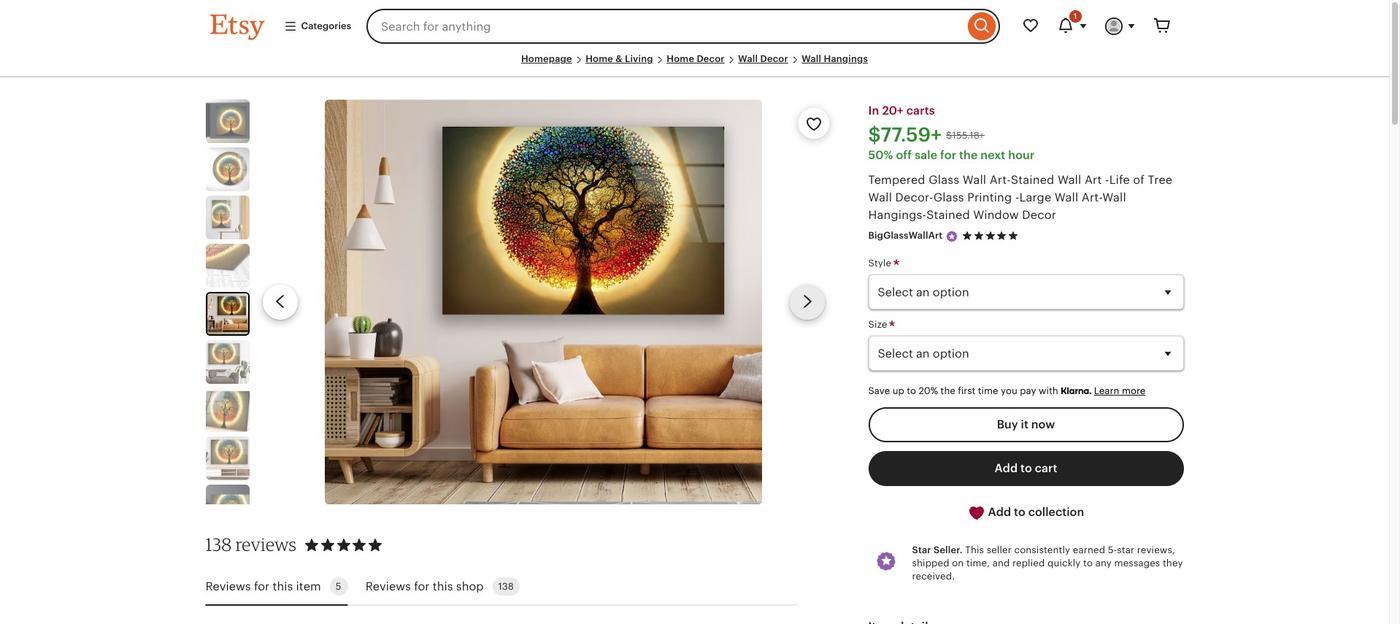 Task type: locate. For each thing, give the bounding box(es) containing it.
to down earned
[[1084, 558, 1093, 569]]

save up to 20% the first time you pay with klarna. learn more
[[869, 386, 1146, 397]]

decor for home decor
[[697, 53, 725, 64]]

tempered glass wall art-stained wall art life of tree wall image 5 image
[[325, 99, 762, 505], [207, 294, 248, 335]]

-
[[1106, 174, 1110, 186], [1016, 192, 1020, 204]]

the left first
[[941, 386, 956, 397]]

learn
[[1095, 386, 1120, 397]]

stained up 'large'
[[1011, 174, 1055, 186]]

shop
[[456, 580, 484, 593]]

categories
[[301, 20, 351, 31]]

stained up star_seller image
[[927, 209, 971, 222]]

Search for anything text field
[[367, 9, 964, 44]]

hangings-
[[869, 209, 927, 222]]

the
[[960, 149, 978, 162], [941, 386, 956, 397]]

stained
[[1011, 174, 1055, 186], [927, 209, 971, 222]]

1 vertical spatial 138
[[498, 582, 514, 593]]

- up window
[[1016, 192, 1020, 204]]

star_seller image
[[946, 230, 959, 243]]

this left shop
[[433, 580, 453, 593]]

reviews,
[[1138, 545, 1176, 555]]

reviews for this item
[[206, 580, 321, 593]]

time
[[979, 386, 999, 397]]

home
[[586, 53, 614, 64], [667, 53, 695, 64]]

replied
[[1013, 558, 1045, 569]]

reviews right 5
[[366, 580, 411, 593]]

tempered glass wall art-stained wall art life of tree wall image 4 image
[[206, 244, 249, 288]]

1 horizontal spatial stained
[[1011, 174, 1055, 186]]

138 right shop
[[498, 582, 514, 593]]

with
[[1039, 386, 1059, 397]]

0 horizontal spatial stained
[[927, 209, 971, 222]]

0 horizontal spatial this
[[273, 580, 293, 593]]

to left collection
[[1014, 506, 1026, 518]]

0 horizontal spatial for
[[254, 580, 270, 593]]

reviews
[[206, 580, 251, 593], [366, 580, 411, 593]]

decor for wall decor
[[761, 53, 789, 64]]

home for home & living
[[586, 53, 614, 64]]

this
[[966, 545, 985, 555]]

2 horizontal spatial decor
[[1023, 209, 1057, 222]]

None search field
[[367, 9, 1000, 44]]

0 horizontal spatial decor
[[697, 53, 725, 64]]

buy
[[997, 418, 1019, 431]]

1 vertical spatial art-
[[1082, 192, 1103, 204]]

1 horizontal spatial -
[[1106, 174, 1110, 186]]

any
[[1096, 558, 1112, 569]]

menu bar
[[210, 53, 1180, 78]]

1 horizontal spatial the
[[960, 149, 978, 162]]

life
[[1110, 174, 1131, 186]]

tab list
[[206, 569, 797, 606]]

1 horizontal spatial 138
[[498, 582, 514, 593]]

add inside "button"
[[989, 506, 1012, 518]]

to
[[907, 386, 917, 397], [1021, 462, 1033, 475], [1014, 506, 1026, 518], [1084, 558, 1093, 569]]

wall down tempered in the right of the page
[[869, 192, 893, 204]]

carts
[[907, 105, 936, 117]]

0 vertical spatial the
[[960, 149, 978, 162]]

138
[[206, 534, 232, 556], [498, 582, 514, 593]]

add inside button
[[995, 462, 1018, 475]]

0 horizontal spatial the
[[941, 386, 956, 397]]

0 horizontal spatial -
[[1016, 192, 1020, 204]]

off
[[896, 149, 912, 162]]

1 this from the left
[[273, 580, 293, 593]]

0 vertical spatial art-
[[990, 174, 1011, 186]]

0 horizontal spatial tempered glass wall art-stained wall art life of tree wall image 5 image
[[207, 294, 248, 335]]

star
[[1118, 545, 1135, 555]]

this for item
[[273, 580, 293, 593]]

1 horizontal spatial reviews
[[366, 580, 411, 593]]

decor down categories banner
[[697, 53, 725, 64]]

categories button
[[273, 13, 362, 39]]

138 for 138
[[498, 582, 514, 593]]

0 horizontal spatial 138
[[206, 534, 232, 556]]

1 horizontal spatial decor
[[761, 53, 789, 64]]

0 vertical spatial -
[[1106, 174, 1110, 186]]

0 horizontal spatial reviews
[[206, 580, 251, 593]]

decor down 'large'
[[1023, 209, 1057, 222]]

received.
[[913, 571, 955, 582]]

home decor link
[[667, 53, 725, 64]]

the down $155.18+
[[960, 149, 978, 162]]

reviews for reviews for this shop
[[366, 580, 411, 593]]

large
[[1020, 192, 1052, 204]]

consistently
[[1015, 545, 1071, 555]]

2 horizontal spatial for
[[941, 149, 957, 162]]

0 vertical spatial add
[[995, 462, 1018, 475]]

decor
[[697, 53, 725, 64], [761, 53, 789, 64], [1023, 209, 1057, 222]]

1 reviews from the left
[[206, 580, 251, 593]]

reviews down 138 reviews
[[206, 580, 251, 593]]

- right art
[[1106, 174, 1110, 186]]

1 vertical spatial -
[[1016, 192, 1020, 204]]

0 horizontal spatial home
[[586, 53, 614, 64]]

this left item
[[273, 580, 293, 593]]

2 reviews from the left
[[366, 580, 411, 593]]

glass up star_seller image
[[934, 192, 965, 204]]

for
[[941, 149, 957, 162], [254, 580, 270, 593], [414, 580, 430, 593]]

0 vertical spatial 138
[[206, 534, 232, 556]]

art- up printing
[[990, 174, 1011, 186]]

to left 'cart'
[[1021, 462, 1033, 475]]

on
[[953, 558, 964, 569]]

tempered glass wall art-stained wall art -life of tree wall decor-glass printing -large wall art-wall hangings-stained window decor
[[869, 174, 1173, 222]]

for right sale
[[941, 149, 957, 162]]

1 horizontal spatial home
[[667, 53, 695, 64]]

1 vertical spatial the
[[941, 386, 956, 397]]

tab list containing reviews for this item
[[206, 569, 797, 606]]

tempered glass wall art-stained wall art life of tree wall image 6 image
[[206, 340, 249, 384]]

1 horizontal spatial for
[[414, 580, 430, 593]]

wall left art
[[1058, 174, 1082, 186]]

1 vertical spatial add
[[989, 506, 1012, 518]]

buy it now button
[[869, 407, 1184, 442]]

glass down 50% off sale for the next hour
[[929, 174, 960, 186]]

138 left reviews
[[206, 534, 232, 556]]

for left shop
[[414, 580, 430, 593]]

decor left the wall hangings link
[[761, 53, 789, 64]]

0 vertical spatial stained
[[1011, 174, 1055, 186]]

glass
[[929, 174, 960, 186], [934, 192, 965, 204]]

reviews for this shop
[[366, 580, 484, 593]]

and
[[993, 558, 1010, 569]]

2 this from the left
[[433, 580, 453, 593]]

tempered glass wall art-stained wall art life of tree wall image 1 image
[[206, 99, 249, 143]]

home decor
[[667, 53, 725, 64]]

to inside "button"
[[1014, 506, 1026, 518]]

bigglasswallart link
[[869, 230, 943, 241]]

star seller.
[[913, 545, 963, 555]]

20%
[[919, 386, 939, 397]]

1 horizontal spatial this
[[433, 580, 453, 593]]

add to cart
[[995, 462, 1058, 475]]

art- down art
[[1082, 192, 1103, 204]]

next
[[981, 149, 1006, 162]]

tempered glass wall art-stained wall art life of tree wall image 7 image
[[206, 389, 249, 433]]

add up seller
[[989, 506, 1012, 518]]

1
[[1074, 12, 1078, 20]]

sale
[[915, 149, 938, 162]]

2 home from the left
[[667, 53, 695, 64]]

138 for 138 reviews
[[206, 534, 232, 556]]

1 vertical spatial stained
[[927, 209, 971, 222]]

add left 'cart'
[[995, 462, 1018, 475]]

wall left hangings
[[802, 53, 822, 64]]

wall
[[739, 53, 758, 64], [802, 53, 822, 64], [963, 174, 987, 186], [1058, 174, 1082, 186], [869, 192, 893, 204], [1055, 192, 1079, 204], [1103, 192, 1127, 204]]

1 home from the left
[[586, 53, 614, 64]]

5-
[[1108, 545, 1118, 555]]

138 inside tab list
[[498, 582, 514, 593]]

seller.
[[934, 545, 963, 555]]

earned
[[1073, 545, 1106, 555]]

reviews for reviews for this item
[[206, 580, 251, 593]]

to right "up"
[[907, 386, 917, 397]]

this
[[273, 580, 293, 593], [433, 580, 453, 593]]

home left &
[[586, 53, 614, 64]]

this seller consistently earned 5-star reviews, shipped on time, and replied quickly to any messages they received.
[[913, 545, 1184, 582]]

add for add to cart
[[995, 462, 1018, 475]]

wall down life
[[1103, 192, 1127, 204]]

home down categories banner
[[667, 53, 695, 64]]

for down reviews
[[254, 580, 270, 593]]

add
[[995, 462, 1018, 475], [989, 506, 1012, 518]]



Task type: describe. For each thing, give the bounding box(es) containing it.
0 vertical spatial glass
[[929, 174, 960, 186]]

learn more button
[[1095, 386, 1146, 397]]

first
[[958, 386, 976, 397]]

home & living
[[586, 53, 653, 64]]

0 horizontal spatial art-
[[990, 174, 1011, 186]]

time,
[[967, 558, 990, 569]]

add to collection button
[[869, 495, 1184, 531]]

of
[[1134, 174, 1145, 186]]

style
[[869, 258, 895, 269]]

pay
[[1020, 386, 1037, 397]]

wall hangings link
[[802, 53, 868, 64]]

you
[[1001, 386, 1018, 397]]

for for reviews for this item
[[254, 580, 270, 593]]

reviews
[[236, 534, 297, 556]]

decor-
[[896, 192, 934, 204]]

decor inside tempered glass wall art-stained wall art -life of tree wall decor-glass printing -large wall art-wall hangings-stained window decor
[[1023, 209, 1057, 222]]

1 horizontal spatial tempered glass wall art-stained wall art life of tree wall image 5 image
[[325, 99, 762, 505]]

window
[[974, 209, 1020, 222]]

save
[[869, 386, 890, 397]]

&
[[616, 53, 623, 64]]

home & living link
[[586, 53, 653, 64]]

1 horizontal spatial art-
[[1082, 192, 1103, 204]]

$155.18+
[[947, 130, 985, 141]]

bigglasswallart
[[869, 230, 943, 241]]

up
[[893, 386, 905, 397]]

50% off sale for the next hour
[[869, 149, 1035, 162]]

art
[[1085, 174, 1103, 186]]

in 20+ carts
[[869, 105, 936, 117]]

printing
[[968, 192, 1013, 204]]

they
[[1163, 558, 1184, 569]]

homepage link
[[521, 53, 572, 64]]

add for add to collection
[[989, 506, 1012, 518]]

living
[[625, 53, 653, 64]]

hangings
[[824, 53, 868, 64]]

seller
[[987, 545, 1012, 555]]

now
[[1032, 418, 1056, 431]]

tempered glass wall art-stained wall art life of tree wall image 2 image
[[206, 148, 249, 191]]

1 vertical spatial glass
[[934, 192, 965, 204]]

50%
[[869, 149, 894, 162]]

this for shop
[[433, 580, 453, 593]]

quickly
[[1048, 558, 1081, 569]]

categories banner
[[184, 0, 1206, 53]]

138 reviews
[[206, 534, 297, 556]]

more
[[1122, 386, 1146, 397]]

tree
[[1149, 174, 1173, 186]]

collection
[[1029, 506, 1085, 518]]

menu bar containing homepage
[[210, 53, 1180, 78]]

cart
[[1035, 462, 1058, 475]]

star
[[913, 545, 932, 555]]

home for home decor
[[667, 53, 695, 64]]

5
[[336, 582, 341, 593]]

$77.59+ $155.18+
[[869, 124, 985, 146]]

20+
[[883, 105, 904, 117]]

none search field inside categories banner
[[367, 9, 1000, 44]]

buy it now
[[997, 418, 1056, 431]]

to inside this seller consistently earned 5-star reviews, shipped on time, and replied quickly to any messages they received.
[[1084, 558, 1093, 569]]

homepage
[[521, 53, 572, 64]]

the for 20%
[[941, 386, 956, 397]]

it
[[1021, 418, 1029, 431]]

wall right 'large'
[[1055, 192, 1079, 204]]

1 button
[[1048, 9, 1097, 44]]

tempered glass wall art-stained wall art life of tree wall image 3 image
[[206, 196, 249, 240]]

wall up printing
[[963, 174, 987, 186]]

the for for
[[960, 149, 978, 162]]

messages
[[1115, 558, 1161, 569]]

$77.59+
[[869, 124, 942, 146]]

klarna.
[[1061, 386, 1092, 397]]

for for reviews for this shop
[[414, 580, 430, 593]]

item
[[296, 580, 321, 593]]

wall decor link
[[739, 53, 789, 64]]

tempered
[[869, 174, 926, 186]]

wall decor
[[739, 53, 789, 64]]

add to collection
[[986, 506, 1085, 518]]

add to cart button
[[869, 451, 1184, 486]]

tempered glass wall art-stained wall art life of tree wall image 8 image
[[206, 437, 249, 481]]

wall right home decor
[[739, 53, 758, 64]]

size
[[869, 319, 891, 330]]

in
[[869, 105, 880, 117]]

wall hangings
[[802, 53, 868, 64]]

shipped
[[913, 558, 950, 569]]

to inside button
[[1021, 462, 1033, 475]]

hour
[[1009, 149, 1035, 162]]



Task type: vqa. For each thing, say whether or not it's contained in the screenshot.
the & related to Bath
no



